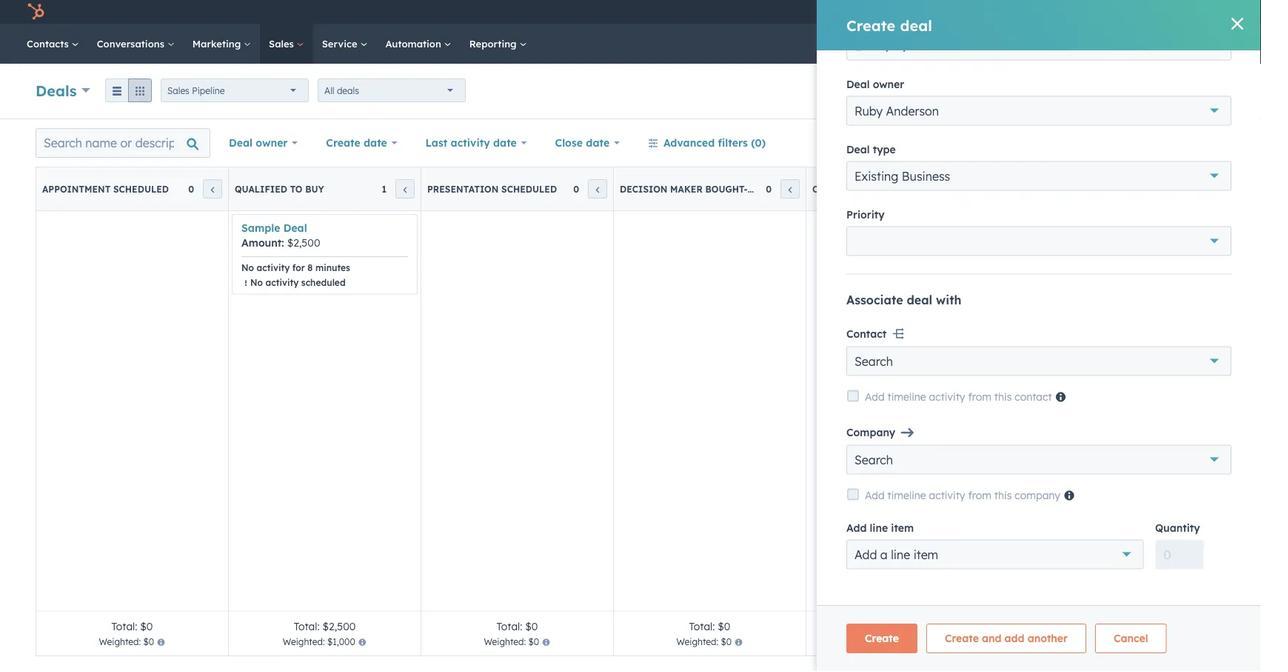 Task type: describe. For each thing, give the bounding box(es) containing it.
closed for closed lost
[[1198, 183, 1234, 194]]

create for create deal
[[1165, 86, 1193, 97]]

decision maker bought-in
[[620, 183, 760, 194]]

automation
[[386, 37, 444, 50]]

sample deal amount : $2,500
[[242, 222, 320, 249]]

create deal button
[[1152, 79, 1226, 103]]

create deal
[[1165, 86, 1213, 97]]

service
[[322, 37, 360, 50]]

1 horizontal spatial $2,500
[[323, 620, 356, 633]]

amount
[[242, 236, 282, 249]]

qualified
[[235, 183, 287, 194]]

help button
[[1070, 0, 1095, 24]]

deals
[[36, 81, 77, 100]]

last
[[426, 136, 448, 149]]

deal
[[1195, 86, 1213, 97]]

last activity date
[[426, 136, 517, 149]]

close date button
[[546, 128, 630, 158]]

marketing link
[[184, 24, 260, 64]]

sample
[[242, 222, 280, 234]]

import button
[[1089, 79, 1144, 103]]

ruby anderson image
[[1160, 5, 1173, 19]]

1 horizontal spatial scheduled
[[301, 277, 346, 288]]

activity for date
[[451, 136, 490, 149]]

settings image
[[1104, 7, 1117, 20]]

import
[[1101, 86, 1131, 97]]

activity for for
[[257, 262, 290, 273]]

self made button
[[1151, 0, 1244, 24]]

weighted: for appointment
[[99, 636, 141, 647]]

close date
[[555, 136, 610, 149]]

presentation
[[427, 183, 499, 194]]

deal owner
[[229, 136, 288, 149]]

closed lost
[[1198, 183, 1261, 194]]

appointment
[[42, 183, 111, 194]]

made
[[1196, 6, 1222, 18]]

2 date from the left
[[493, 136, 517, 149]]

conversations
[[97, 37, 167, 50]]

contacts
[[27, 37, 72, 50]]

actions
[[1027, 86, 1058, 97]]

0 for contract sent
[[959, 183, 965, 194]]

total: $0 for decision maker bought-in
[[689, 620, 731, 633]]

filters
[[718, 136, 748, 149]]

$2,500 inside sample deal amount : $2,500
[[287, 236, 320, 249]]

total: for contract
[[882, 620, 908, 633]]

notifications button
[[1126, 0, 1151, 24]]

scheduled for presentation scheduled
[[502, 183, 557, 194]]

(
[[1086, 636, 1089, 647]]

sales link
[[260, 24, 313, 64]]

advanced filters (0)
[[664, 136, 766, 149]]

in
[[748, 183, 760, 194]]

no activity scheduled
[[250, 277, 346, 288]]

upgrade
[[955, 7, 997, 19]]

weighted: $0 for presentation
[[484, 636, 539, 647]]

create date button
[[316, 128, 407, 158]]

sample deal link
[[242, 222, 307, 234]]

settings link
[[1095, 0, 1126, 24]]

menu containing self made
[[930, 0, 1244, 29]]

search button
[[1220, 31, 1248, 56]]

buy
[[305, 183, 324, 194]]

last activity date button
[[416, 128, 537, 158]]

create date
[[326, 136, 387, 149]]

for
[[292, 262, 305, 273]]

maker
[[671, 183, 703, 194]]

marketplaces button
[[1038, 0, 1070, 24]]

help image
[[1075, 7, 1089, 20]]

bought-
[[706, 183, 748, 194]]

total: for closed
[[1075, 620, 1100, 633]]

no for no activity scheduled
[[250, 277, 263, 288]]

deal owner button
[[219, 128, 308, 158]]

all deals button
[[318, 79, 466, 102]]

hubspot image
[[27, 3, 44, 21]]

weighted: $0 for appointment
[[99, 636, 154, 647]]

closed for closed won
[[1005, 183, 1042, 194]]

appointment scheduled
[[42, 183, 169, 194]]

pipeline
[[192, 85, 225, 96]]

$1,000
[[327, 636, 355, 647]]

sales pipeline button
[[161, 79, 309, 102]]

contacts link
[[18, 24, 88, 64]]

hubspot link
[[18, 3, 56, 21]]

total: for decision
[[689, 620, 715, 633]]

total: $0 for closed won
[[1075, 620, 1116, 633]]

sent
[[865, 183, 889, 194]]

Search name or description search field
[[36, 128, 210, 158]]

upgrade image
[[939, 7, 952, 20]]

total: for qualified
[[294, 620, 320, 633]]

reporting
[[469, 37, 520, 50]]



Task type: locate. For each thing, give the bounding box(es) containing it.
2 horizontal spatial date
[[586, 136, 610, 149]]

advanced
[[664, 136, 715, 149]]

1 0 from the left
[[188, 183, 194, 194]]

1 vertical spatial activity
[[257, 262, 290, 273]]

total: $0 for contract sent
[[882, 620, 923, 633]]

search image
[[1228, 37, 1241, 50]]

total: $0
[[112, 620, 153, 633], [497, 620, 538, 633], [689, 620, 731, 633], [882, 620, 923, 633], [1075, 620, 1116, 633]]

1 weighted: from the left
[[99, 636, 141, 647]]

group
[[105, 79, 152, 102]]

0 vertical spatial no
[[242, 262, 254, 273]]

activity inside popup button
[[451, 136, 490, 149]]

0 for decision maker bought-in
[[766, 183, 772, 194]]

marketplaces image
[[1047, 7, 1061, 20]]

2 weighted: from the left
[[283, 636, 325, 647]]

Search HubSpot search field
[[1053, 31, 1235, 56]]

(0)
[[751, 136, 766, 149]]

closed won
[[1005, 183, 1068, 194]]

0 horizontal spatial sales
[[167, 85, 190, 96]]

0 for closed won
[[1151, 183, 1157, 194]]

1 horizontal spatial sales
[[269, 37, 297, 50]]

1 closed from the left
[[1005, 183, 1042, 194]]

weighted: $0
[[99, 636, 154, 647], [484, 636, 539, 647], [677, 636, 732, 647], [869, 636, 925, 647]]

lost
[[1237, 183, 1261, 194]]

conversations link
[[88, 24, 184, 64]]

menu item
[[1006, 0, 1038, 24]]

self
[[1176, 6, 1193, 18]]

3 weighted: from the left
[[484, 636, 526, 647]]

advanced filters (0) button
[[639, 128, 776, 158]]

sales inside "popup button"
[[167, 85, 190, 96]]

deal
[[229, 136, 253, 149], [284, 222, 307, 234]]

scheduled down search name or description search box on the left
[[113, 183, 169, 194]]

owner
[[256, 136, 288, 149]]

$2,500 up $1,000 in the left of the page
[[323, 620, 356, 633]]

presentation scheduled
[[427, 183, 557, 194]]

0 vertical spatial $2,500
[[287, 236, 320, 249]]

won
[[1065, 636, 1083, 647]]

deals banner
[[36, 75, 1226, 104]]

no
[[242, 262, 254, 273], [250, 277, 263, 288]]

deals button
[[36, 80, 90, 101]]

closed left 'lost'
[[1198, 183, 1234, 194]]

1 vertical spatial create
[[326, 136, 361, 149]]

6 total: from the left
[[1075, 620, 1100, 633]]

decision
[[620, 183, 668, 194]]

2 total: $0 from the left
[[497, 620, 538, 633]]

1 horizontal spatial closed
[[1198, 183, 1234, 194]]

weighted: for decision
[[677, 636, 719, 647]]

1 horizontal spatial create
[[1165, 86, 1193, 97]]

0 vertical spatial activity
[[451, 136, 490, 149]]

group inside deals banner
[[105, 79, 152, 102]]

closed left won
[[1005, 183, 1042, 194]]

1
[[382, 183, 387, 194]]

2 closed from the left
[[1198, 183, 1234, 194]]

weighted:
[[99, 636, 141, 647], [283, 636, 325, 647], [484, 636, 526, 647], [677, 636, 719, 647], [869, 636, 911, 647]]

deal inside sample deal amount : $2,500
[[284, 222, 307, 234]]

scheduled down close
[[502, 183, 557, 194]]

total: for appointment
[[112, 620, 137, 633]]

total: $2,500
[[294, 620, 356, 633]]

reporting link
[[461, 24, 536, 64]]

all deals
[[325, 85, 359, 96]]

total:
[[112, 620, 137, 633], [294, 620, 320, 633], [497, 620, 523, 633], [689, 620, 715, 633], [882, 620, 908, 633], [1075, 620, 1100, 633]]

weighted: $1,000
[[283, 636, 355, 647]]

close
[[555, 136, 583, 149]]

contract sent
[[813, 183, 889, 194]]

scheduled down minutes
[[301, 277, 346, 288]]

create left deal
[[1165, 86, 1193, 97]]

4 weighted: from the left
[[677, 636, 719, 647]]

sales left the "pipeline"
[[167, 85, 190, 96]]

service link
[[313, 24, 377, 64]]

create inside button
[[1165, 86, 1193, 97]]

weighted: for contract
[[869, 636, 911, 647]]

0 horizontal spatial create
[[326, 136, 361, 149]]

0
[[188, 183, 194, 194], [574, 183, 579, 194], [766, 183, 772, 194], [959, 183, 965, 194], [1151, 183, 1157, 194]]

date for close date
[[586, 136, 610, 149]]

2 0 from the left
[[574, 183, 579, 194]]

create for create date
[[326, 136, 361, 149]]

4 total: $0 from the left
[[882, 620, 923, 633]]

weighted: $0 for contract
[[869, 636, 925, 647]]

weighted: $0 for decision
[[677, 636, 732, 647]]

no for no activity for 8 minutes
[[242, 262, 254, 273]]

0 horizontal spatial scheduled
[[113, 183, 169, 194]]

1 vertical spatial deal
[[284, 222, 307, 234]]

2 vertical spatial activity
[[266, 277, 299, 288]]

create inside popup button
[[326, 136, 361, 149]]

sales for sales pipeline
[[167, 85, 190, 96]]

0 horizontal spatial closed
[[1005, 183, 1042, 194]]

won
[[1045, 183, 1068, 194]]

won ( 100% )
[[1065, 636, 1115, 647]]

$0
[[140, 620, 153, 633], [525, 620, 538, 633], [718, 620, 731, 633], [911, 620, 923, 633], [1103, 620, 1116, 633], [143, 636, 154, 647], [529, 636, 539, 647], [721, 636, 732, 647], [914, 636, 925, 647]]

deal left owner
[[229, 136, 253, 149]]

automation link
[[377, 24, 461, 64]]

:
[[282, 236, 284, 249]]

0 horizontal spatial $2,500
[[287, 236, 320, 249]]

0 vertical spatial create
[[1165, 86, 1193, 97]]

activity for scheduled
[[266, 277, 299, 288]]

0 horizontal spatial deal
[[229, 136, 253, 149]]

2 weighted: $0 from the left
[[484, 636, 539, 647]]

4 0 from the left
[[959, 183, 965, 194]]

3 weighted: $0 from the left
[[677, 636, 732, 647]]

date inside popup button
[[586, 136, 610, 149]]

weighted: for qualified
[[283, 636, 325, 647]]

0 horizontal spatial date
[[364, 136, 387, 149]]

deals
[[337, 85, 359, 96]]

create
[[1165, 86, 1193, 97], [326, 136, 361, 149]]

self made
[[1176, 6, 1222, 18]]

100%
[[1089, 636, 1111, 647]]

1 weighted: $0 from the left
[[99, 636, 154, 647]]

deal up :
[[284, 222, 307, 234]]

date right close
[[586, 136, 610, 149]]

sales left service at top left
[[269, 37, 297, 50]]

0 vertical spatial deal
[[229, 136, 253, 149]]

1 horizontal spatial deal
[[284, 222, 307, 234]]

4 weighted: $0 from the left
[[869, 636, 925, 647]]

contract
[[813, 183, 863, 194]]

1 total: $0 from the left
[[112, 620, 153, 633]]

3 0 from the left
[[766, 183, 772, 194]]

date up presentation scheduled
[[493, 136, 517, 149]]

0 vertical spatial sales
[[269, 37, 297, 50]]

)
[[1111, 636, 1115, 647]]

8
[[308, 262, 313, 273]]

minutes
[[316, 262, 350, 273]]

create down the 'all deals'
[[326, 136, 361, 149]]

no activity for 8 minutes
[[242, 262, 350, 273]]

scheduled
[[113, 183, 169, 194], [502, 183, 557, 194], [301, 277, 346, 288]]

notifications image
[[1132, 7, 1145, 20]]

actions button
[[1015, 79, 1080, 103]]

3 total: $0 from the left
[[689, 620, 731, 633]]

total: for presentation
[[497, 620, 523, 633]]

2 horizontal spatial scheduled
[[502, 183, 557, 194]]

5 total: $0 from the left
[[1075, 620, 1116, 633]]

0 for appointment scheduled
[[188, 183, 194, 194]]

3 date from the left
[[586, 136, 610, 149]]

activity left for
[[257, 262, 290, 273]]

all
[[325, 85, 335, 96]]

total: $0 for appointment scheduled
[[112, 620, 153, 633]]

qualified to buy
[[235, 183, 324, 194]]

activity right last
[[451, 136, 490, 149]]

4 total: from the left
[[689, 620, 715, 633]]

3 total: from the left
[[497, 620, 523, 633]]

5 0 from the left
[[1151, 183, 1157, 194]]

menu
[[930, 0, 1244, 29]]

1 horizontal spatial date
[[493, 136, 517, 149]]

to
[[290, 183, 303, 194]]

$2,500 right :
[[287, 236, 320, 249]]

1 vertical spatial sales
[[167, 85, 190, 96]]

1 vertical spatial $2,500
[[323, 620, 356, 633]]

activity
[[451, 136, 490, 149], [257, 262, 290, 273], [266, 277, 299, 288]]

sales pipeline
[[167, 85, 225, 96]]

total: $0 for presentation scheduled
[[497, 620, 538, 633]]

5 total: from the left
[[882, 620, 908, 633]]

sales for sales
[[269, 37, 297, 50]]

deal inside popup button
[[229, 136, 253, 149]]

marketing
[[192, 37, 244, 50]]

closed
[[1005, 183, 1042, 194], [1198, 183, 1234, 194]]

1 vertical spatial no
[[250, 277, 263, 288]]

scheduled for appointment scheduled
[[113, 183, 169, 194]]

date up 1
[[364, 136, 387, 149]]

weighted: for presentation
[[484, 636, 526, 647]]

5 weighted: from the left
[[869, 636, 911, 647]]

1 total: from the left
[[112, 620, 137, 633]]

2 total: from the left
[[294, 620, 320, 633]]

activity down no activity for 8 minutes
[[266, 277, 299, 288]]

1 date from the left
[[364, 136, 387, 149]]

0 for presentation scheduled
[[574, 183, 579, 194]]

sales inside "link"
[[269, 37, 297, 50]]

date
[[364, 136, 387, 149], [493, 136, 517, 149], [586, 136, 610, 149]]

date for create date
[[364, 136, 387, 149]]



Task type: vqa. For each thing, say whether or not it's contained in the screenshot.
Add related to Companies (1)
no



